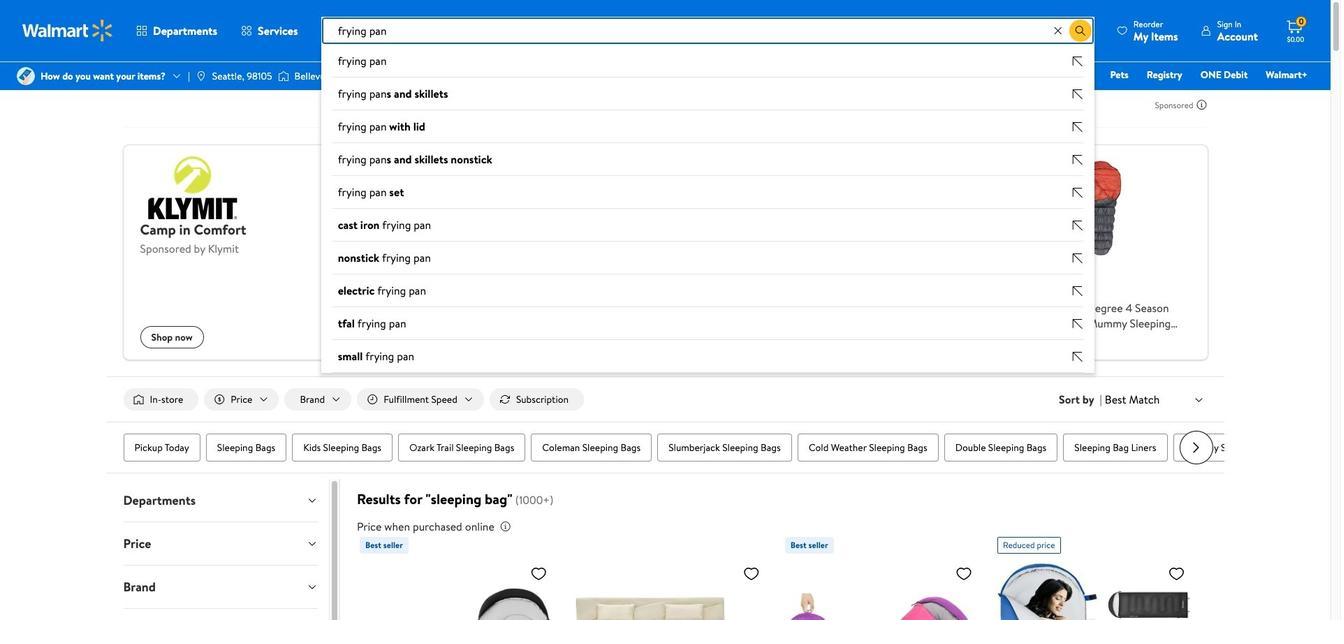 Task type: locate. For each thing, give the bounding box(es) containing it.
sign in to add to favorites list, kingcamp camping sleeping bag 3 season waterproof lightweight sleeping bag for adults(black,26.6℉-53.6℉) image
[[530, 565, 547, 583]]

 image
[[17, 67, 35, 85], [278, 69, 289, 83]]

Search search field
[[321, 17, 1094, 45]]

kingcamp camping sleeping bag 3 season waterproof lightweight sleeping bag for adults(black,26.6℉-53.6℉) image
[[360, 560, 553, 620]]

search icon image
[[1075, 25, 1086, 36]]

update query to electric frying pan image
[[1072, 286, 1083, 297]]

1 tab from the top
[[112, 479, 329, 522]]

fundango 3-in-1 queen double sleeping bag with 2 pillows for adult, oversize warm weather envelope sleeping bag for camping,grey image
[[572, 560, 765, 620]]

ad disclaimer and feedback image
[[1196, 99, 1207, 110]]

tab
[[112, 479, 329, 522], [112, 522, 329, 565], [112, 566, 329, 608], [112, 609, 329, 620]]

update query to frying pan image
[[1072, 56, 1083, 67]]

update query to frying pans and skillets image
[[1072, 89, 1083, 100]]

sign in to add to favorites list, kingcamp camping sleeping bags waterproof backpacking sleeping bags for adults 3 season portable envelope sleeping bags blue image
[[1168, 565, 1185, 583]]

Walmart Site-Wide search field
[[321, 17, 1094, 373]]

next slide for chipmodule list image
[[1179, 431, 1213, 465]]

 image
[[195, 71, 207, 82]]

update query to small frying pan image
[[1072, 351, 1083, 362]]

group
[[321, 45, 1094, 373]]

update query to frying pans and skillets nonstick image
[[1072, 154, 1083, 165]]



Task type: describe. For each thing, give the bounding box(es) containing it.
update query to frying pan set image
[[1072, 187, 1083, 198]]

walmart image
[[22, 20, 113, 42]]

update query to tfal frying pan image
[[1072, 318, 1083, 330]]

clear search field text image
[[1052, 25, 1064, 36]]

1 horizontal spatial  image
[[278, 69, 289, 83]]

update query to frying pan with lid image
[[1072, 121, 1083, 133]]

update query to nonstick frying pan image
[[1072, 253, 1083, 264]]

kingcamp camping sleeping bags waterproof backpacking sleeping bags for adults 3 season portable envelope sleeping bags blue image
[[997, 560, 1190, 620]]

3 tab from the top
[[112, 566, 329, 608]]

0 horizontal spatial  image
[[17, 67, 35, 85]]

sort and filter section element
[[107, 377, 1224, 422]]

2 tab from the top
[[112, 522, 329, 565]]

sign in to add to favorites list, clostnature sleeping bag for adults and kids,backpacking sleeping bag for cold weather(left zipper) image
[[956, 565, 972, 583]]

4 tab from the top
[[112, 609, 329, 620]]

update query to cast iron frying pan image
[[1072, 220, 1083, 231]]

clostnature sleeping bag for adults and kids,backpacking sleeping bag for cold weather(left zipper) image
[[785, 560, 978, 620]]

klymit image
[[140, 156, 245, 219]]

sort by best match image
[[1193, 394, 1204, 406]]

legal information image
[[500, 521, 511, 532]]

sign in to add to favorites list, fundango 3-in-1 queen double sleeping bag with 2 pillows for adult, oversize warm weather envelope sleeping bag for camping,grey image
[[743, 565, 760, 583]]



Task type: vqa. For each thing, say whether or not it's contained in the screenshot.
cookbooks, food & wine link
no



